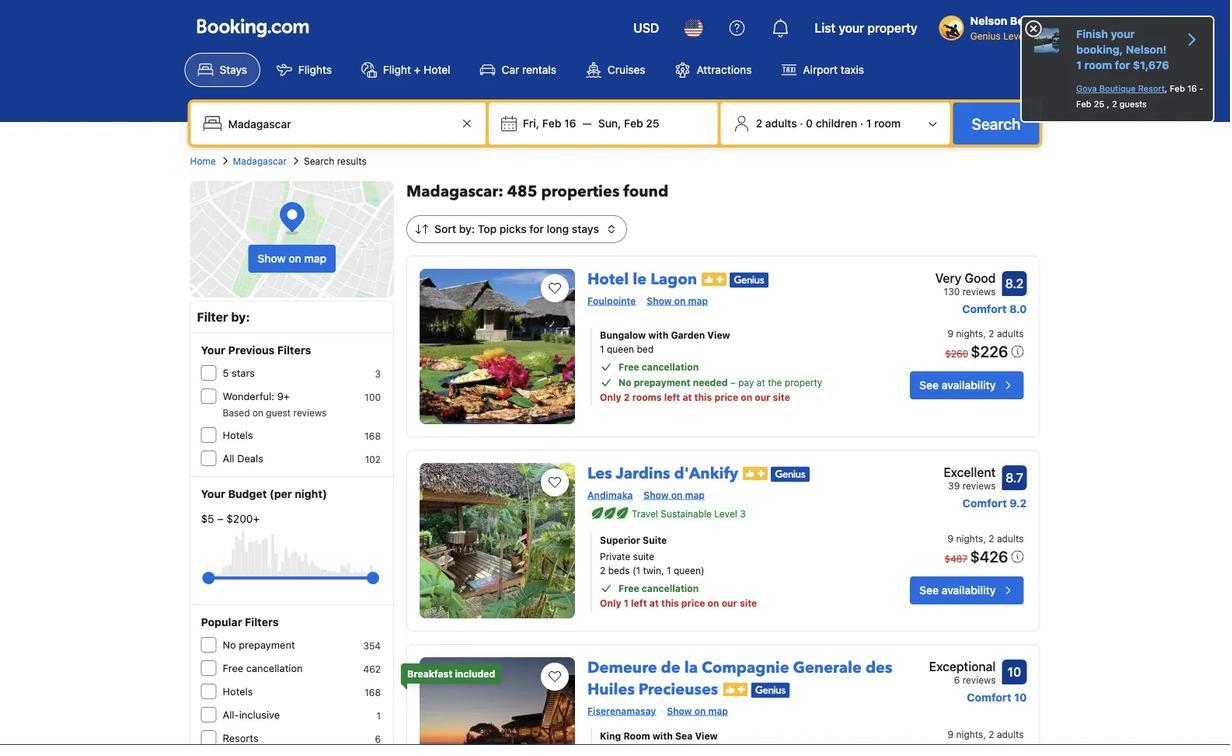 Task type: locate. For each thing, give the bounding box(es) containing it.
1 horizontal spatial for
[[1115, 59, 1131, 72]]

2 168 from the top
[[365, 687, 381, 698]]

2 vertical spatial comfort
[[967, 691, 1012, 704]]

hotels up the all-
[[223, 686, 253, 698]]

1 vertical spatial 9
[[948, 533, 954, 544]]

flights
[[298, 63, 332, 76]]

your inside the finish your booking, nelson! 1 room for $1,676
[[1111, 28, 1135, 40]]

0 horizontal spatial search
[[304, 155, 334, 166]]

0 vertical spatial by:
[[459, 223, 475, 236]]

· left 0
[[800, 117, 803, 130]]

free cancellation
[[619, 361, 699, 372], [619, 583, 699, 594], [223, 663, 303, 674]]

free cancellation down twin,
[[619, 583, 699, 594]]

deals
[[237, 453, 263, 464]]

130
[[944, 286, 960, 297]]

168 up 102
[[365, 431, 381, 442]]

9 up $487
[[948, 533, 954, 544]]

popular
[[201, 616, 242, 629]]

, up $426
[[984, 533, 986, 544]]

exceptional element
[[929, 658, 996, 676]]

feb right fri,
[[542, 117, 562, 130]]

0 horizontal spatial 25
[[646, 117, 660, 130]]

show on map for hotel
[[647, 295, 708, 306]]

your up 5
[[201, 344, 225, 357]]

1 vertical spatial view
[[695, 731, 718, 742]]

2 see availability link from the top
[[910, 577, 1024, 605]]

private
[[600, 551, 631, 562]]

cancellation down no prepayment
[[246, 663, 303, 674]]

1 vertical spatial no
[[223, 639, 236, 651]]

1 horizontal spatial search
[[972, 114, 1021, 133]]

1 horizontal spatial level
[[1004, 30, 1026, 41]]

9 nights , 2 adults for hotel le lagon
[[948, 328, 1024, 339]]

0 vertical spatial hotel
[[424, 63, 451, 76]]

1 see availability from the top
[[920, 379, 996, 392]]

6 down exceptional
[[954, 675, 960, 686]]

– right $5
[[217, 513, 223, 525]]

property right the
[[785, 377, 823, 388]]

room inside dropdown button
[[875, 117, 901, 130]]

0 horizontal spatial our
[[722, 598, 738, 609]]

1 vertical spatial 168
[[365, 687, 381, 698]]

2 down comfort 10
[[989, 729, 995, 740]]

free down (1 on the right bottom of the page
[[619, 583, 640, 594]]

1 horizontal spatial by:
[[459, 223, 475, 236]]

this property is part of our preferred plus program. it's committed to providing outstanding service and excellent value. it'll pay us a higher commission if you make a booking. image right lagon
[[702, 273, 727, 287]]

2 left 0
[[756, 117, 763, 130]]

hotels
[[223, 429, 253, 441], [223, 686, 253, 698]]

0 vertical spatial 25
[[1094, 99, 1105, 109]]

comfort for les jardins d'ankify
[[963, 497, 1007, 510]]

1 · from the left
[[800, 117, 803, 130]]

0 vertical spatial your
[[201, 344, 225, 357]]

1 horizontal spatial 16
[[1188, 84, 1197, 94]]

sun,
[[598, 117, 621, 130]]

comfort down excellent 39 reviews
[[963, 497, 1007, 510]]

3 up the superior suite link
[[740, 508, 746, 519]]

0 horizontal spatial no
[[223, 639, 236, 651]]

our down the superior suite link
[[722, 598, 738, 609]]

0 vertical spatial free
[[619, 361, 640, 372]]

1 vertical spatial hotel
[[588, 269, 629, 290]]

sort
[[435, 223, 456, 236]]

hotel right +
[[424, 63, 451, 76]]

1 vertical spatial your
[[201, 488, 225, 501]]

at down twin,
[[650, 598, 659, 609]]

2 nights from the top
[[957, 533, 984, 544]]

1 9 nights , 2 adults from the top
[[948, 328, 1024, 339]]

based on guest reviews
[[223, 407, 327, 418]]

reviews inside excellent 39 reviews
[[963, 480, 996, 491]]

home
[[190, 155, 216, 166]]

by:
[[459, 223, 475, 236], [231, 310, 250, 325]]

prepayment
[[634, 377, 691, 388], [239, 639, 295, 651]]

your for your budget (per night)
[[201, 488, 225, 501]]

for up goya boutique resort ,
[[1115, 59, 1131, 72]]

at left the
[[757, 377, 766, 388]]

16 left -
[[1188, 84, 1197, 94]]

group
[[209, 566, 373, 591]]

9.2
[[1010, 497, 1027, 510]]

0 vertical spatial this property is part of our preferred plus program. it's committed to providing outstanding service and excellent value. it'll pay us a higher commission if you make a booking. image
[[702, 273, 727, 287]]

9 nights , 2 adults up $226
[[948, 328, 1024, 339]]

king room with sea view
[[600, 731, 718, 742]]

popular filters
[[201, 616, 279, 629]]

cancellation for lagon
[[642, 361, 699, 372]]

0 horizontal spatial by:
[[231, 310, 250, 325]]

by: right filter
[[231, 310, 250, 325]]

1 9 from the top
[[948, 328, 954, 339]]

nights for lagon
[[957, 328, 984, 339]]

1 horizontal spatial 25
[[1094, 99, 1105, 109]]

9 for les jardins d'ankify
[[948, 533, 954, 544]]

view right 'garden'
[[708, 330, 730, 340]]

9+
[[277, 391, 290, 402]]

2 vertical spatial 9 nights , 2 adults
[[948, 729, 1024, 740]]

site down the
[[773, 392, 790, 403]]

les
[[588, 463, 612, 485]]

· right the children
[[860, 117, 864, 130]]

adults left 0
[[766, 117, 797, 130]]

1 up goya
[[1077, 59, 1082, 72]]

usd button
[[624, 9, 669, 47]]

superior suite
[[600, 535, 667, 546]]

search for search
[[972, 114, 1021, 133]]

home link
[[190, 154, 216, 168]]

level down ben
[[1004, 30, 1026, 41]]

2 hotels from the top
[[223, 686, 253, 698]]

1 vertical spatial 16
[[564, 117, 577, 130]]

see availability for les jardins d'ankify
[[920, 584, 996, 597]]

1 queen bed
[[600, 344, 654, 354]]

genius discounts available at this property. image
[[730, 273, 769, 288], [730, 273, 769, 288], [771, 467, 810, 482], [771, 467, 810, 482], [751, 683, 790, 699], [751, 683, 790, 699]]

on inside button
[[289, 252, 301, 265]]

by: left top on the left top
[[459, 223, 475, 236]]

booking.com image
[[197, 19, 309, 37]]

picks
[[500, 223, 527, 236]]

see availability link down $487
[[910, 577, 1024, 605]]

1 vertical spatial left
[[631, 598, 647, 609]]

only down beds at bottom
[[600, 598, 622, 609]]

price down queen)
[[682, 598, 705, 609]]

2 see availability from the top
[[920, 584, 996, 597]]

–
[[731, 377, 736, 388], [217, 513, 223, 525]]

1 168 from the top
[[365, 431, 381, 442]]

map for hotel
[[688, 295, 708, 306]]

your right "list"
[[839, 21, 865, 35]]

0 vertical spatial see
[[920, 379, 939, 392]]

1 vertical spatial this
[[661, 598, 679, 609]]

availability down $260
[[942, 379, 996, 392]]

1 horizontal spatial no
[[619, 377, 632, 388]]

attractions
[[697, 63, 752, 76]]

$487
[[945, 553, 968, 564]]

1 vertical spatial see
[[920, 584, 939, 597]]

2 availability from the top
[[942, 584, 996, 597]]

availability down $487
[[942, 584, 996, 597]]

les jardins d'ankify image
[[420, 463, 575, 619]]

bed
[[637, 344, 654, 354]]

all deals
[[223, 453, 263, 464]]

1 vertical spatial by:
[[231, 310, 250, 325]]

sea
[[675, 731, 693, 742]]

6 down 462
[[375, 734, 381, 745]]

very good element
[[936, 269, 996, 288]]

0 vertical spatial –
[[731, 377, 736, 388]]

0 vertical spatial only
[[600, 392, 622, 403]]

25 down goya
[[1094, 99, 1105, 109]]

, down comfort 10
[[984, 729, 986, 740]]

room down booking,
[[1085, 59, 1112, 72]]

hotels down based
[[223, 429, 253, 441]]

sun, feb 25 button
[[592, 110, 666, 138]]

breakfast
[[407, 668, 453, 679]]

prepayment for no prepayment
[[239, 639, 295, 651]]

nights down comfort 10
[[957, 729, 984, 740]]

1 horizontal spatial price
[[715, 392, 739, 403]]

0 vertical spatial search
[[972, 114, 1021, 133]]

1 vertical spatial search
[[304, 155, 334, 166]]

0 vertical spatial at
[[757, 377, 766, 388]]

0 vertical spatial 9
[[948, 328, 954, 339]]

queen)
[[674, 565, 705, 576]]

see availability down $487
[[920, 584, 996, 597]]

no down 1 queen bed
[[619, 377, 632, 388]]

1 hotels from the top
[[223, 429, 253, 441]]

very good 130 reviews
[[936, 271, 996, 297]]

very
[[936, 271, 962, 286]]

fri,
[[523, 117, 540, 130]]

free down 1 queen bed
[[619, 361, 640, 372]]

1 vertical spatial at
[[683, 392, 692, 403]]

see availability link for lagon
[[910, 372, 1024, 400]]

$1,676
[[1133, 59, 1170, 72]]

1 right twin,
[[667, 565, 671, 576]]

hotels for filters
[[223, 686, 253, 698]]

$426
[[970, 547, 1009, 565]]

0 horizontal spatial ·
[[800, 117, 803, 130]]

only left rooms
[[600, 392, 622, 403]]

25 inside feb 16 - feb 25  ,
[[1094, 99, 1105, 109]]

no for no prepayment
[[223, 639, 236, 651]]

this property is part of our preferred plus program. it's committed to providing outstanding service and excellent value. it'll pay us a higher commission if you make a booking. image for d'ankify
[[743, 467, 768, 481]]

1 horizontal spatial prepayment
[[634, 377, 691, 388]]

map for les
[[685, 490, 705, 501]]

354
[[363, 641, 381, 651]]

feb left -
[[1170, 84, 1185, 94]]

show for hotel
[[647, 295, 672, 306]]

1 vertical spatial see availability link
[[910, 577, 1024, 605]]

show inside button
[[258, 252, 286, 265]]

9 up $260
[[948, 328, 954, 339]]

1 horizontal spatial our
[[755, 392, 771, 403]]

cancellation up only 1 left at this price on our site
[[642, 583, 699, 594]]

this property is part of our preferred plus program. it's committed to providing outstanding service and excellent value. it'll pay us a higher commission if you make a booking. image right d'ankify
[[743, 467, 768, 481]]

9 nights , 2 adults up $426
[[948, 533, 1024, 544]]

0 horizontal spatial for
[[530, 223, 544, 236]]

0 vertical spatial nights
[[957, 328, 984, 339]]

0 vertical spatial room
[[1085, 59, 1112, 72]]

show on map
[[258, 252, 327, 265], [647, 295, 708, 306], [644, 490, 705, 501], [667, 706, 728, 717]]

-
[[1200, 84, 1204, 94]]

feb 16 - feb 25  ,
[[1077, 84, 1204, 109]]

les jardins d'ankify
[[588, 463, 739, 485]]

queen
[[607, 344, 634, 354]]

prepayment up rooms
[[634, 377, 691, 388]]

1 only from the top
[[600, 392, 622, 403]]

1 vertical spatial this property is part of our preferred plus program. it's committed to providing outstanding service and excellent value. it'll pay us a higher commission if you make a booking. image
[[743, 467, 768, 481]]

rentals
[[522, 63, 556, 76]]

hotels for previous
[[223, 429, 253, 441]]

price down no prepayment needed – pay at the property
[[715, 392, 739, 403]]

free down no prepayment
[[223, 663, 243, 674]]

free cancellation down "bed"
[[619, 361, 699, 372]]

search inside button
[[972, 114, 1021, 133]]

1 vertical spatial –
[[217, 513, 223, 525]]

1 see availability link from the top
[[910, 372, 1024, 400]]

3 9 nights , 2 adults from the top
[[948, 729, 1024, 740]]

1 see from the top
[[920, 379, 939, 392]]

1 vertical spatial free cancellation
[[619, 583, 699, 594]]

1 vertical spatial level
[[715, 508, 737, 519]]

cancellation down "bed"
[[642, 361, 699, 372]]

wonderful:
[[223, 391, 274, 402]]

this property is part of our preferred plus program. it's committed to providing outstanding service and excellent value. it'll pay us a higher commission if you make a booking. image right lagon
[[702, 273, 727, 287]]

0 vertical spatial 9 nights , 2 adults
[[948, 328, 1024, 339]]

precieuses
[[639, 679, 718, 701]]

2 9 from the top
[[948, 533, 954, 544]]

1 vertical spatial room
[[875, 117, 901, 130]]

0
[[806, 117, 813, 130]]

excellent 39 reviews
[[944, 465, 996, 491]]

1 your from the top
[[201, 344, 225, 357]]

1 vertical spatial comfort
[[963, 497, 1007, 510]]

no down popular
[[223, 639, 236, 651]]

0 horizontal spatial price
[[682, 598, 705, 609]]

1 vertical spatial 9 nights , 2 adults
[[948, 533, 1024, 544]]

2 vertical spatial nights
[[957, 729, 984, 740]]

travel
[[632, 508, 658, 519]]

excellent element
[[944, 463, 996, 482]]

at
[[757, 377, 766, 388], [683, 392, 692, 403], [650, 598, 659, 609]]

on
[[289, 252, 301, 265], [675, 295, 686, 306], [741, 392, 753, 403], [253, 407, 263, 418], [671, 490, 683, 501], [708, 598, 719, 609], [695, 706, 706, 717]]

0 vertical spatial this property is part of our preferred plus program. it's committed to providing outstanding service and excellent value. it'll pay us a higher commission if you make a booking. image
[[702, 273, 727, 287]]

– left pay
[[731, 377, 736, 388]]

0 vertical spatial availability
[[942, 379, 996, 392]]

left right rooms
[[664, 392, 680, 403]]

comfort
[[963, 303, 1007, 316], [963, 497, 1007, 510], [967, 691, 1012, 704]]

3 nights from the top
[[957, 729, 984, 740]]

level up the superior suite link
[[715, 508, 737, 519]]

, down boutique
[[1107, 99, 1110, 109]]

1 horizontal spatial hotel
[[588, 269, 629, 290]]

1
[[1029, 30, 1033, 41], [1077, 59, 1082, 72], [867, 117, 872, 130], [600, 344, 604, 354], [667, 565, 671, 576], [624, 598, 629, 609], [377, 710, 381, 721]]

0 vertical spatial cancellation
[[642, 361, 699, 372]]

reviews down exceptional
[[963, 675, 996, 686]]

9 for hotel le lagon
[[948, 328, 954, 339]]

1 horizontal spatial room
[[1085, 59, 1112, 72]]

, inside feb 16 - feb 25  ,
[[1107, 99, 1110, 109]]

1 left the queen
[[600, 344, 604, 354]]

this property is part of our preferred plus program. it's committed to providing outstanding service and excellent value. it'll pay us a higher commission if you make a booking. image
[[702, 273, 727, 287], [743, 467, 768, 481], [723, 683, 748, 697]]

2 left beds at bottom
[[600, 565, 606, 576]]

2 vertical spatial 9
[[948, 729, 954, 740]]

search
[[972, 114, 1021, 133], [304, 155, 334, 166]]

1 vertical spatial only
[[600, 598, 622, 609]]

2 up $226
[[989, 328, 995, 339]]

see availability link down $260
[[910, 372, 1024, 400]]

0 horizontal spatial your
[[839, 21, 865, 35]]

your for your previous filters
[[201, 344, 225, 357]]

view right the "sea" in the bottom of the page
[[695, 731, 718, 742]]

1 nights from the top
[[957, 328, 984, 339]]

nights up $487
[[957, 533, 984, 544]]

2 see from the top
[[920, 584, 939, 597]]

1 inside the private suite 2 beds (1 twin, 1 queen)
[[667, 565, 671, 576]]

hotel le lagon image
[[420, 269, 575, 424]]

search for search results
[[304, 155, 334, 166]]

room right the children
[[875, 117, 901, 130]]

Where are you going? field
[[222, 110, 458, 138]]

usd
[[634, 21, 659, 35]]

2 only from the top
[[600, 598, 622, 609]]

0 horizontal spatial prepayment
[[239, 639, 295, 651]]

list your property
[[815, 21, 918, 35]]

free cancellation for le
[[619, 361, 699, 372]]

based
[[223, 407, 250, 418]]

this property is part of our preferred plus program. it's committed to providing outstanding service and excellent value. it'll pay us a higher commission if you make a booking. image right d'ankify
[[743, 467, 768, 481]]

filters right previous
[[277, 344, 311, 357]]

bungalow
[[600, 330, 646, 340]]

2 down boutique
[[1112, 99, 1117, 109]]

price
[[715, 392, 739, 403], [682, 598, 705, 609]]

this
[[695, 392, 712, 403], [661, 598, 679, 609]]

1 horizontal spatial site
[[773, 392, 790, 403]]

your up booking,
[[1111, 28, 1135, 40]]

this property is part of our preferred plus program. it's committed to providing outstanding service and excellent value. it'll pay us a higher commission if you make a booking. image
[[702, 273, 727, 287], [743, 467, 768, 481], [723, 683, 748, 697]]

this property is part of our preferred plus program. it's committed to providing outstanding service and excellent value. it'll pay us a higher commission if you make a booking. image down compagnie in the right bottom of the page
[[723, 683, 748, 697]]

0 vertical spatial see availability link
[[910, 372, 1024, 400]]

compagnie
[[702, 658, 789, 679]]

property right "list"
[[868, 21, 918, 35]]

huiles
[[588, 679, 635, 701]]

10 down scored 10 element
[[1014, 691, 1027, 704]]

free cancellation down no prepayment
[[223, 663, 303, 674]]

8.0
[[1010, 303, 1027, 316]]

2 9 nights , 2 adults from the top
[[948, 533, 1024, 544]]

availability
[[942, 379, 996, 392], [942, 584, 996, 597]]

0 vertical spatial hotels
[[223, 429, 253, 441]]

0 horizontal spatial 6
[[375, 734, 381, 745]]

1 vertical spatial availability
[[942, 584, 996, 597]]

2 inside dropdown button
[[756, 117, 763, 130]]

0 vertical spatial property
[[868, 21, 918, 35]]

demeure de la compagnie generale des huiles precieuses image
[[420, 658, 575, 745]]

see
[[920, 379, 939, 392], [920, 584, 939, 597]]

show for les
[[644, 490, 669, 501]]

1 horizontal spatial this
[[695, 392, 712, 403]]

0 horizontal spatial level
[[715, 508, 737, 519]]

2 horizontal spatial at
[[757, 377, 766, 388]]

0 vertical spatial our
[[755, 392, 771, 403]]

no prepayment needed – pay at the property
[[619, 377, 823, 388]]

102
[[365, 454, 381, 465]]

0 vertical spatial price
[[715, 392, 739, 403]]

adults up $426
[[997, 533, 1024, 544]]

airport taxis link
[[768, 53, 878, 87]]

this down needed
[[695, 392, 712, 403]]

show on map for demeure
[[667, 706, 728, 717]]

1 vertical spatial free
[[619, 583, 640, 594]]

your account menu nelson ben genius level 1 element
[[940, 7, 1040, 43]]

cancellation for d'ankify
[[642, 583, 699, 594]]

39
[[948, 480, 960, 491]]

our
[[755, 392, 771, 403], [722, 598, 738, 609]]

, up $226
[[984, 328, 986, 339]]

reviews down excellent on the right of page
[[963, 480, 996, 491]]

with up "bed"
[[648, 330, 669, 340]]

1 availability from the top
[[942, 379, 996, 392]]

0 vertical spatial left
[[664, 392, 680, 403]]

0 vertical spatial for
[[1115, 59, 1131, 72]]

filters
[[277, 344, 311, 357], [245, 616, 279, 629]]

16 inside feb 16 - feb 25  ,
[[1188, 84, 1197, 94]]

1 vertical spatial property
[[785, 377, 823, 388]]

reviews inside very good 130 reviews
[[963, 286, 996, 297]]

2 your from the top
[[201, 488, 225, 501]]

resorts
[[223, 733, 259, 744]]

0 vertical spatial prepayment
[[634, 377, 691, 388]]

comfort down scored 10 element
[[967, 691, 1012, 704]]

see availability
[[920, 379, 996, 392], [920, 584, 996, 597]]

feb down goya
[[1077, 99, 1092, 109]]

good
[[965, 271, 996, 286]]

0 vertical spatial 6
[[954, 675, 960, 686]]

adults inside dropdown button
[[766, 117, 797, 130]]

0 horizontal spatial at
[[650, 598, 659, 609]]

all
[[223, 453, 234, 464]]

0 vertical spatial 16
[[1188, 84, 1197, 94]]

3
[[375, 368, 381, 379], [740, 508, 746, 519]]

2 vertical spatial at
[[650, 598, 659, 609]]

0 horizontal spatial site
[[740, 598, 757, 609]]

for left long
[[530, 223, 544, 236]]

see for lagon
[[920, 379, 939, 392]]

this down twin,
[[661, 598, 679, 609]]

resort
[[1139, 84, 1165, 94]]

16 left —
[[564, 117, 577, 130]]

by: for sort
[[459, 223, 475, 236]]

hotel
[[424, 63, 451, 76], [588, 269, 629, 290]]

this property is part of our preferred plus program. it's committed to providing outstanding service and excellent value. it'll pay us a higher commission if you make a booking. image for hotel le lagon
[[702, 273, 727, 287]]

10 up comfort 10
[[1008, 665, 1022, 680]]

0 vertical spatial 3
[[375, 368, 381, 379]]

superior
[[600, 535, 641, 546]]

this property is part of our preferred plus program. it's committed to providing outstanding service and excellent value. it'll pay us a higher commission if you make a booking. image down compagnie in the right bottom of the page
[[723, 683, 748, 697]]

level inside nelson ben genius level 1
[[1004, 30, 1026, 41]]



Task type: describe. For each thing, give the bounding box(es) containing it.
3 9 from the top
[[948, 729, 954, 740]]

private suite 2 beds (1 twin, 1 queen)
[[600, 551, 705, 576]]

1 vertical spatial site
[[740, 598, 757, 609]]

1 vertical spatial price
[[682, 598, 705, 609]]

car
[[502, 63, 519, 76]]

airport
[[803, 63, 838, 76]]

results
[[337, 155, 367, 166]]

goya boutique resort image
[[1035, 28, 1059, 53]]

breakfast included
[[407, 668, 495, 679]]

found
[[624, 181, 669, 202]]

travel sustainable level 3
[[632, 508, 746, 519]]

demeure
[[588, 658, 657, 679]]

list your property link
[[806, 9, 927, 47]]

reviews right guest
[[293, 407, 327, 418]]

generale
[[793, 658, 862, 679]]

ben
[[1010, 14, 1031, 27]]

filter
[[197, 310, 228, 325]]

free for le
[[619, 361, 640, 372]]

suite
[[643, 535, 667, 546]]

—
[[583, 117, 592, 130]]

2 vertical spatial free
[[223, 663, 243, 674]]

2 vertical spatial this property is part of our preferred plus program. it's committed to providing outstanding service and excellent value. it'll pay us a higher commission if you make a booking. image
[[723, 683, 748, 697]]

0 horizontal spatial –
[[217, 513, 223, 525]]

1 vertical spatial 3
[[740, 508, 746, 519]]

5 stars
[[223, 367, 255, 379]]

demeure de la compagnie generale des huiles precieuses link
[[588, 651, 893, 701]]

show on map inside button
[[258, 252, 327, 265]]

exceptional
[[929, 660, 996, 674]]

1 inside nelson ben genius level 1
[[1029, 30, 1033, 41]]

0 vertical spatial view
[[708, 330, 730, 340]]

comfort 10
[[967, 691, 1027, 704]]

1 vertical spatial for
[[530, 223, 544, 236]]

1 vertical spatial filters
[[245, 616, 279, 629]]

100
[[365, 392, 381, 403]]

wonderful: 9+
[[223, 391, 290, 402]]

2 up $426
[[989, 533, 995, 544]]

adults down 8.0
[[997, 328, 1024, 339]]

scored 8.7 element
[[1002, 466, 1027, 490]]

map inside button
[[304, 252, 327, 265]]

foulpointe
[[588, 295, 636, 306]]

la
[[685, 658, 698, 679]]

1 horizontal spatial left
[[664, 392, 680, 403]]

for inside the finish your booking, nelson! 1 room for $1,676
[[1115, 59, 1131, 72]]

madagascar
[[233, 155, 287, 166]]

free for jardins
[[619, 583, 640, 594]]

1 inside the finish your booking, nelson! 1 room for $1,676
[[1077, 59, 1082, 72]]

9 nights , 2 adults for les jardins d'ankify
[[948, 533, 1024, 544]]

scored 10 element
[[1002, 660, 1027, 685]]

2 left rooms
[[624, 392, 630, 403]]

0 horizontal spatial this
[[661, 598, 679, 609]]

finish your booking, nelson! 1 room for $1,676
[[1077, 28, 1170, 72]]

2 adults · 0 children · 1 room button
[[727, 109, 944, 138]]

superior suite link
[[600, 533, 863, 547]]

comfort for hotel le lagon
[[963, 303, 1007, 316]]

top
[[478, 223, 497, 236]]

0 vertical spatial site
[[773, 392, 790, 403]]

no for no prepayment needed – pay at the property
[[619, 377, 632, 388]]

booking,
[[1077, 43, 1124, 56]]

$260
[[945, 348, 969, 359]]

scored 8.2 element
[[1002, 271, 1027, 296]]

attractions link
[[662, 53, 765, 87]]

see availability link for d'ankify
[[910, 577, 1024, 605]]

2 vertical spatial free cancellation
[[223, 663, 303, 674]]

sort by: top picks for long stays
[[435, 223, 599, 236]]

your for property
[[839, 21, 865, 35]]

no prepayment
[[223, 639, 295, 651]]

suite
[[633, 551, 654, 562]]

night)
[[295, 488, 327, 501]]

comfort 8.0
[[963, 303, 1027, 316]]

adults down comfort 10
[[997, 729, 1024, 740]]

1 vertical spatial 10
[[1014, 691, 1027, 704]]

le
[[633, 269, 647, 290]]

+
[[414, 63, 421, 76]]

0 vertical spatial filters
[[277, 344, 311, 357]]

map for demeure
[[709, 706, 728, 717]]

pay
[[739, 377, 754, 388]]

madagascar:
[[407, 181, 504, 202]]

les jardins d'ankify link
[[588, 457, 739, 485]]

nelson
[[971, 14, 1008, 27]]

462
[[363, 664, 381, 675]]

flight + hotel link
[[348, 53, 464, 87]]

only for only 2 rooms left at this price on our site
[[600, 392, 622, 403]]

bungalow with garden view link
[[600, 328, 863, 342]]

by: for filter
[[231, 310, 250, 325]]

hotel inside hotel le lagon link
[[588, 269, 629, 290]]

see for d'ankify
[[920, 584, 939, 597]]

$226
[[971, 342, 1009, 360]]

2 adults · 0 children · 1 room
[[756, 117, 901, 130]]

guest
[[266, 407, 291, 418]]

prepayment for no prepayment needed – pay at the property
[[634, 377, 691, 388]]

5
[[223, 367, 229, 379]]

cruises
[[608, 63, 646, 76]]

hotel le lagon link
[[588, 263, 697, 290]]

2 vertical spatial cancellation
[[246, 663, 303, 674]]

search results updated. madagascar: 485 properties found. element
[[407, 181, 1040, 203]]

reviews inside exceptional 6 reviews
[[963, 675, 996, 686]]

168 for popular filters
[[365, 687, 381, 698]]

stars
[[232, 367, 255, 379]]

see availability for hotel le lagon
[[920, 379, 996, 392]]

room
[[624, 731, 650, 742]]

$200+
[[226, 513, 260, 525]]

fri, feb 16 button
[[517, 110, 583, 138]]

finish
[[1077, 28, 1109, 40]]

1 down beds at bottom
[[624, 598, 629, 609]]

this property is part of our preferred plus program. it's committed to providing outstanding service and excellent value. it'll pay us a higher commission if you make a booking. image for les jardins d'ankify
[[743, 467, 768, 481]]

feb right sun, at top
[[624, 117, 643, 130]]

comfort for demeure de la compagnie generale des huiles precieuses
[[967, 691, 1012, 704]]

stays
[[220, 63, 247, 76]]

0 vertical spatial 10
[[1008, 665, 1022, 680]]

availability for hotel le lagon
[[942, 379, 996, 392]]

2 inside the private suite 2 beds (1 twin, 1 queen)
[[600, 565, 606, 576]]

0 horizontal spatial property
[[785, 377, 823, 388]]

0 vertical spatial with
[[648, 330, 669, 340]]

fri, feb 16 — sun, feb 25
[[523, 117, 660, 130]]

your for booking,
[[1111, 28, 1135, 40]]

list
[[815, 21, 836, 35]]

des
[[866, 658, 893, 679]]

only for only 1 left at this price on our site
[[600, 598, 622, 609]]

1 vertical spatial 25
[[646, 117, 660, 130]]

0 vertical spatial this
[[695, 392, 712, 403]]

nelson!
[[1126, 43, 1167, 56]]

nelson ben genius level 1
[[971, 14, 1033, 41]]

(1
[[633, 565, 641, 576]]

2 · from the left
[[860, 117, 864, 130]]

madagascar link
[[233, 154, 287, 168]]

inclusive
[[239, 709, 280, 721]]

long
[[547, 223, 569, 236]]

1 inside dropdown button
[[867, 117, 872, 130]]

168 for your previous filters
[[365, 431, 381, 442]]

show for demeure
[[667, 706, 692, 717]]

1 horizontal spatial at
[[683, 392, 692, 403]]

taxis
[[841, 63, 864, 76]]

$5
[[201, 513, 214, 525]]

your budget (per night)
[[201, 488, 327, 501]]

budget
[[228, 488, 267, 501]]

nights for d'ankify
[[957, 533, 984, 544]]

the
[[768, 377, 782, 388]]

, down $1,676
[[1165, 84, 1168, 94]]

free cancellation for jardins
[[619, 583, 699, 594]]

show on map for les
[[644, 490, 705, 501]]

king
[[600, 731, 621, 742]]

1 vertical spatial with
[[653, 731, 673, 742]]

airport taxis
[[803, 63, 864, 76]]

1 vertical spatial 6
[[375, 734, 381, 745]]

2 vertical spatial this property is part of our preferred plus program. it's committed to providing outstanding service and excellent value. it'll pay us a higher commission if you make a booking. image
[[723, 683, 748, 697]]

show on map button
[[248, 245, 336, 273]]

6 inside exceptional 6 reviews
[[954, 675, 960, 686]]

excellent
[[944, 465, 996, 480]]

exceptional 6 reviews
[[929, 660, 996, 686]]

1 down 462
[[377, 710, 381, 721]]

0 horizontal spatial 16
[[564, 117, 577, 130]]

car rentals link
[[467, 53, 570, 87]]

0 horizontal spatial left
[[631, 598, 647, 609]]

hotel inside "flight + hotel" link
[[424, 63, 451, 76]]

room inside the finish your booking, nelson! 1 room for $1,676
[[1085, 59, 1112, 72]]

fiserenamasay
[[588, 706, 656, 717]]

1 horizontal spatial property
[[868, 21, 918, 35]]

this property is part of our preferred plus program. it's committed to providing outstanding service and excellent value. it'll pay us a higher commission if you make a booking. image for lagon
[[702, 273, 727, 287]]

king room with sea view link
[[600, 729, 863, 743]]

availability for les jardins d'ankify
[[942, 584, 996, 597]]

all-
[[223, 709, 239, 721]]



Task type: vqa. For each thing, say whether or not it's contained in the screenshot.
restriction
no



